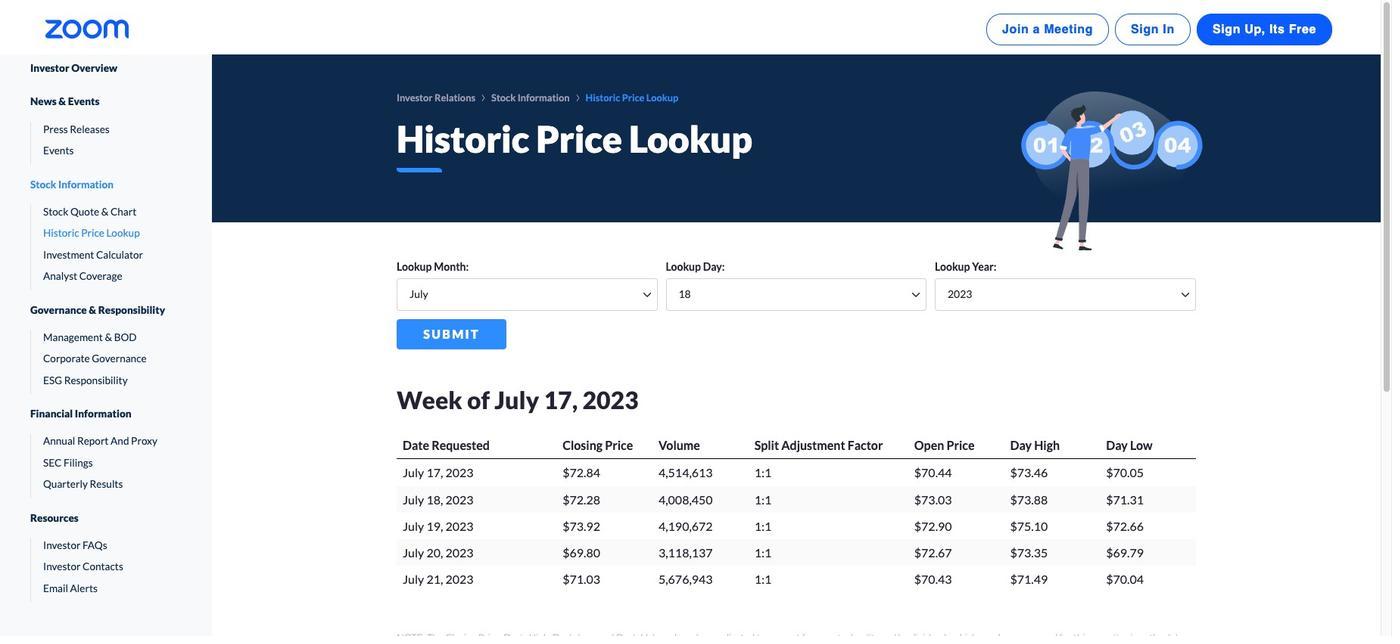 Task type: describe. For each thing, give the bounding box(es) containing it.
in
[[1163, 23, 1175, 36]]

$71.49
[[1010, 572, 1048, 587]]

closing
[[563, 438, 603, 453]]

requested
[[432, 438, 490, 453]]

annual report and proxy
[[43, 436, 157, 448]]

esg responsibility
[[43, 375, 128, 387]]

free
[[1289, 23, 1317, 36]]

management & bod
[[43, 332, 137, 344]]

18,
[[427, 493, 443, 507]]

$69.80
[[563, 546, 600, 560]]

1:1 for 4,514,613
[[755, 466, 772, 480]]

up,
[[1245, 23, 1266, 36]]

1:1 for 5,676,943
[[755, 572, 772, 587]]

bod
[[114, 332, 137, 344]]

july 17, 2023
[[403, 466, 474, 480]]

2023 up the "closing price"
[[582, 386, 639, 415]]

a
[[1033, 23, 1040, 36]]

& left chart
[[101, 206, 109, 218]]

july for july 19, 2023
[[403, 519, 424, 534]]

0 vertical spatial historic price lookup
[[586, 92, 679, 104]]

overview
[[71, 62, 117, 74]]

investor contacts
[[43, 561, 123, 573]]

0 horizontal spatial day
[[703, 261, 722, 274]]

information for annual report and proxy
[[75, 408, 131, 420]]

split
[[755, 438, 779, 453]]

1:1 for 3,118,137
[[755, 546, 772, 560]]

email alerts link
[[31, 581, 182, 597]]

results
[[90, 479, 123, 491]]

contacts
[[83, 561, 123, 573]]

investor for investor overview
[[30, 62, 69, 74]]

year
[[972, 261, 994, 274]]

$70.43
[[914, 572, 952, 587]]

investor for investor relations
[[397, 92, 433, 104]]

stock quote & chart
[[43, 206, 136, 218]]

low
[[1130, 438, 1153, 453]]

of
[[467, 386, 490, 415]]

investor faqs link
[[31, 538, 182, 554]]

4,008,450
[[659, 493, 713, 507]]

relations
[[435, 92, 475, 104]]

$72.28
[[563, 493, 600, 507]]

sign up, its free link
[[1197, 14, 1332, 45]]

news
[[30, 96, 57, 108]]

day high
[[1010, 438, 1060, 453]]

$72.66
[[1106, 519, 1144, 534]]

investor relations link
[[397, 92, 475, 104]]

investment calculator link
[[31, 247, 182, 263]]

lookup day
[[666, 261, 722, 274]]

corporate governance
[[43, 353, 147, 365]]

1:1 for 4,190,672
[[755, 519, 772, 534]]

july link
[[404, 286, 651, 304]]

quarterly
[[43, 479, 88, 491]]

day low
[[1106, 438, 1153, 453]]

corporate governance link
[[31, 352, 182, 367]]

sign up, its free
[[1213, 23, 1317, 36]]

annual report and proxy link
[[31, 434, 182, 450]]

financial information
[[30, 408, 131, 420]]

0 vertical spatial 17,
[[544, 386, 578, 415]]

2023 for $72.84
[[445, 466, 474, 480]]

$73.35
[[1010, 546, 1048, 560]]

chart
[[110, 206, 136, 218]]

stock quote & chart link
[[31, 204, 182, 220]]

sign in
[[1131, 23, 1175, 36]]

join
[[1002, 23, 1029, 36]]

july 21, 2023
[[403, 572, 474, 587]]

week
[[397, 386, 462, 415]]

sign in link
[[1115, 14, 1191, 45]]

date requested
[[403, 438, 490, 453]]

investor for investor faqs
[[43, 540, 81, 552]]

1 vertical spatial events
[[43, 145, 74, 157]]

0 vertical spatial stock
[[491, 92, 516, 104]]

$70.05
[[1106, 466, 1144, 480]]

zoom video communications, inc. logo image
[[45, 20, 129, 39]]

analyst
[[43, 270, 77, 282]]

$72.90
[[914, 519, 952, 534]]

corporate
[[43, 353, 90, 365]]

sec filings
[[43, 457, 93, 469]]

quote
[[70, 206, 99, 218]]

2023 for $69.80
[[445, 546, 474, 560]]

investment calculator
[[43, 249, 143, 261]]

18 link
[[673, 286, 920, 304]]

0 horizontal spatial 17,
[[427, 466, 443, 480]]

esg
[[43, 375, 62, 387]]

investment
[[43, 249, 94, 261]]

releases
[[70, 123, 110, 135]]

0 vertical spatial responsibility
[[98, 304, 165, 316]]

historic price lookup inside historic price lookup link
[[43, 227, 140, 240]]



Task type: vqa. For each thing, say whether or not it's contained in the screenshot.
1:1 corresponding to 5,676,943
yes



Task type: locate. For each thing, give the bounding box(es) containing it.
split adjustment factor
[[755, 438, 883, 453]]

4,514,613
[[659, 466, 713, 480]]

2 1:1 from the top
[[755, 493, 772, 507]]

investor relations
[[397, 92, 475, 104]]

$73.46
[[1010, 466, 1048, 480]]

2 vertical spatial historic price lookup
[[43, 227, 140, 240]]

management
[[43, 332, 103, 344]]

0 horizontal spatial historic
[[43, 227, 79, 240]]

events link
[[31, 143, 182, 159]]

stock information link right relations
[[491, 92, 570, 104]]

19,
[[427, 519, 443, 534]]

21,
[[427, 572, 443, 587]]

responsibility down corporate governance
[[64, 375, 128, 387]]

governance up management
[[30, 304, 87, 316]]

filings
[[64, 457, 93, 469]]

& left bod
[[105, 332, 112, 344]]

financial information link
[[30, 395, 182, 434]]

2023 for $72.28
[[445, 493, 474, 507]]

sign
[[1131, 23, 1159, 36], [1213, 23, 1241, 36]]

july for july 21, 2023
[[403, 572, 424, 587]]

july 19, 2023
[[403, 519, 474, 534]]

1 horizontal spatial sign
[[1213, 23, 1241, 36]]

1 vertical spatial stock information
[[30, 178, 114, 190]]

july for july 17, 2023
[[403, 466, 424, 480]]

4 1:1 from the top
[[755, 546, 772, 560]]

$70.04
[[1106, 572, 1144, 587]]

financial
[[30, 408, 73, 420]]

news & events
[[30, 96, 100, 108]]

0 horizontal spatial stock information
[[30, 178, 114, 190]]

$72.67
[[914, 546, 952, 560]]

1 horizontal spatial governance
[[92, 353, 147, 365]]

2 vertical spatial stock
[[43, 206, 68, 218]]

2023 link
[[942, 286, 1189, 304]]

july 20, 2023
[[403, 546, 474, 560]]

investor faqs
[[43, 540, 107, 552]]

sign inside "link"
[[1213, 23, 1241, 36]]

&
[[59, 96, 66, 108], [101, 206, 109, 218], [89, 304, 96, 316], [105, 332, 112, 344]]

investor up email
[[43, 561, 81, 573]]

press releases link
[[31, 122, 182, 137]]

open
[[914, 438, 944, 453]]

2 horizontal spatial historic
[[586, 92, 620, 104]]

stock up stock quote & chart
[[30, 178, 56, 190]]

17, up 18,
[[427, 466, 443, 480]]

2023
[[948, 288, 972, 301], [582, 386, 639, 415], [445, 466, 474, 480], [445, 493, 474, 507], [445, 519, 474, 534], [445, 546, 474, 560], [445, 572, 474, 587]]

events
[[68, 96, 100, 108], [43, 145, 74, 157]]

july down date
[[403, 466, 424, 480]]

2 sign from the left
[[1213, 23, 1241, 36]]

1:1
[[755, 466, 772, 480], [755, 493, 772, 507], [755, 519, 772, 534], [755, 546, 772, 560], [755, 572, 772, 587]]

0 horizontal spatial stock information link
[[30, 165, 182, 204]]

2023 right 20,
[[445, 546, 474, 560]]

governance down bod
[[92, 353, 147, 365]]

july for july 20, 2023
[[403, 546, 424, 560]]

historic price lookup
[[586, 92, 679, 104], [397, 117, 752, 161], [43, 227, 140, 240]]

& up management & bod
[[89, 304, 96, 316]]

calculator
[[96, 249, 143, 261]]

responsibility
[[98, 304, 165, 316], [64, 375, 128, 387]]

investor for investor contacts
[[43, 561, 81, 573]]

5 1:1 from the top
[[755, 572, 772, 587]]

0 vertical spatial governance
[[30, 304, 87, 316]]

2 vertical spatial historic
[[43, 227, 79, 240]]

& right the news
[[59, 96, 66, 108]]

day for day high
[[1010, 438, 1032, 453]]

2 horizontal spatial day
[[1106, 438, 1128, 453]]

july left 19,
[[403, 519, 424, 534]]

historic price lookup link
[[31, 226, 182, 241]]

stock information up quote
[[30, 178, 114, 190]]

coverage
[[79, 270, 122, 282]]

stock information link up stock quote & chart
[[30, 165, 182, 204]]

3 1:1 from the top
[[755, 519, 772, 534]]

1 horizontal spatial historic
[[397, 117, 529, 161]]

join a meeting
[[1002, 23, 1093, 36]]

day
[[703, 261, 722, 274], [1010, 438, 1032, 453], [1106, 438, 1128, 453]]

& for management
[[105, 332, 112, 344]]

$69.79
[[1106, 546, 1144, 560]]

stock information
[[491, 92, 570, 104], [30, 178, 114, 190]]

stock information for the top stock information link
[[491, 92, 570, 104]]

sign left up, at the right top of page
[[1213, 23, 1241, 36]]

stock information for the leftmost stock information link
[[30, 178, 114, 190]]

sign for sign up, its free
[[1213, 23, 1241, 36]]

& for governance
[[89, 304, 96, 316]]

1 sign from the left
[[1131, 23, 1159, 36]]

investor overview
[[30, 62, 117, 74]]

press
[[43, 123, 68, 135]]

0 horizontal spatial sign
[[1131, 23, 1159, 36]]

july
[[410, 288, 428, 301], [495, 386, 539, 415], [403, 466, 424, 480], [403, 493, 424, 507], [403, 519, 424, 534], [403, 546, 424, 560], [403, 572, 424, 587]]

july left 21,
[[403, 572, 424, 587]]

4,190,672
[[659, 519, 713, 534]]

stock left quote
[[43, 206, 68, 218]]

quarterly results link
[[31, 477, 182, 493]]

week of july 17, 2023
[[397, 386, 639, 415]]

0 vertical spatial historic
[[586, 92, 620, 104]]

events down press
[[43, 145, 74, 157]]

july for july 18, 2023
[[403, 493, 424, 507]]

1:1 for 4,008,450
[[755, 493, 772, 507]]

$71.31
[[1106, 493, 1144, 507]]

1 vertical spatial 17,
[[427, 466, 443, 480]]

1 vertical spatial stock information link
[[30, 165, 182, 204]]

$73.03
[[914, 493, 952, 507]]

stock information right relations
[[491, 92, 570, 104]]

day for day low
[[1106, 438, 1128, 453]]

$75.10
[[1010, 519, 1048, 534]]

sec
[[43, 457, 62, 469]]

$70.44
[[914, 466, 952, 480]]

lookup year
[[935, 261, 994, 274]]

analyst coverage
[[43, 270, 122, 282]]

0 vertical spatial events
[[68, 96, 100, 108]]

17,
[[544, 386, 578, 415], [427, 466, 443, 480]]

1 vertical spatial historic
[[397, 117, 529, 161]]

stock right relations
[[491, 92, 516, 104]]

2023 down requested
[[445, 466, 474, 480]]

july for july
[[410, 288, 428, 301]]

press releases
[[43, 123, 110, 135]]

meeting
[[1044, 23, 1093, 36]]

2023 right 19,
[[445, 519, 474, 534]]

analyst coverage link
[[31, 269, 182, 284]]

0 horizontal spatial governance
[[30, 304, 87, 316]]

1 horizontal spatial stock information link
[[491, 92, 570, 104]]

investor left relations
[[397, 92, 433, 104]]

resources link
[[30, 499, 182, 538]]

responsibility up bod
[[98, 304, 165, 316]]

closing price
[[563, 438, 633, 453]]

0 vertical spatial stock information link
[[491, 92, 570, 104]]

1 horizontal spatial stock information
[[491, 92, 570, 104]]

0 vertical spatial stock information
[[491, 92, 570, 104]]

sign for sign in
[[1131, 23, 1159, 36]]

17, up closing
[[544, 386, 578, 415]]

1 vertical spatial responsibility
[[64, 375, 128, 387]]

& for news
[[59, 96, 66, 108]]

2023 down lookup year
[[948, 288, 972, 301]]

management & bod link
[[31, 330, 182, 345]]

volume
[[659, 438, 700, 453]]

1 1:1 from the top
[[755, 466, 772, 480]]

factor
[[848, 438, 883, 453]]

join a meeting link
[[986, 14, 1109, 45]]

july left 20,
[[403, 546, 424, 560]]

report
[[77, 436, 109, 448]]

$73.88
[[1010, 493, 1048, 507]]

esg responsibility link
[[31, 373, 182, 388]]

historic
[[586, 92, 620, 104], [397, 117, 529, 161], [43, 227, 79, 240]]

$71.03
[[563, 572, 600, 587]]

1 vertical spatial stock
[[30, 178, 56, 190]]

2 vertical spatial information
[[75, 408, 131, 420]]

1 vertical spatial historic price lookup
[[397, 117, 752, 161]]

events up releases
[[68, 96, 100, 108]]

email alerts
[[43, 583, 98, 595]]

1 horizontal spatial day
[[1010, 438, 1032, 453]]

historic price lookup image
[[1021, 91, 1205, 251]]

2023 for $71.03
[[445, 572, 474, 587]]

2023 right 18,
[[445, 493, 474, 507]]

investor up the news
[[30, 62, 69, 74]]

information for stock quote & chart
[[58, 178, 114, 190]]

investor down resources
[[43, 540, 81, 552]]

2023 for $73.92
[[445, 519, 474, 534]]

20,
[[427, 546, 443, 560]]

july left 18,
[[403, 493, 424, 507]]

None submit
[[397, 320, 507, 350]]

1 vertical spatial governance
[[92, 353, 147, 365]]

month
[[434, 261, 466, 274]]

date
[[403, 438, 429, 453]]

0 vertical spatial information
[[518, 92, 570, 104]]

1 horizontal spatial 17,
[[544, 386, 578, 415]]

july down 'lookup month'
[[410, 288, 428, 301]]

july right of
[[495, 386, 539, 415]]

stock
[[491, 92, 516, 104], [30, 178, 56, 190], [43, 206, 68, 218]]

1 vertical spatial information
[[58, 178, 114, 190]]

proxy
[[131, 436, 157, 448]]

lookup
[[646, 92, 679, 104], [629, 117, 752, 161], [106, 227, 140, 240], [397, 261, 432, 274], [666, 261, 701, 274], [935, 261, 970, 274]]

lookup month
[[397, 261, 466, 274]]

resources
[[30, 512, 79, 524]]

investor overview link
[[30, 55, 182, 82]]

sign left in
[[1131, 23, 1159, 36]]

2023 right 21,
[[445, 572, 474, 587]]



